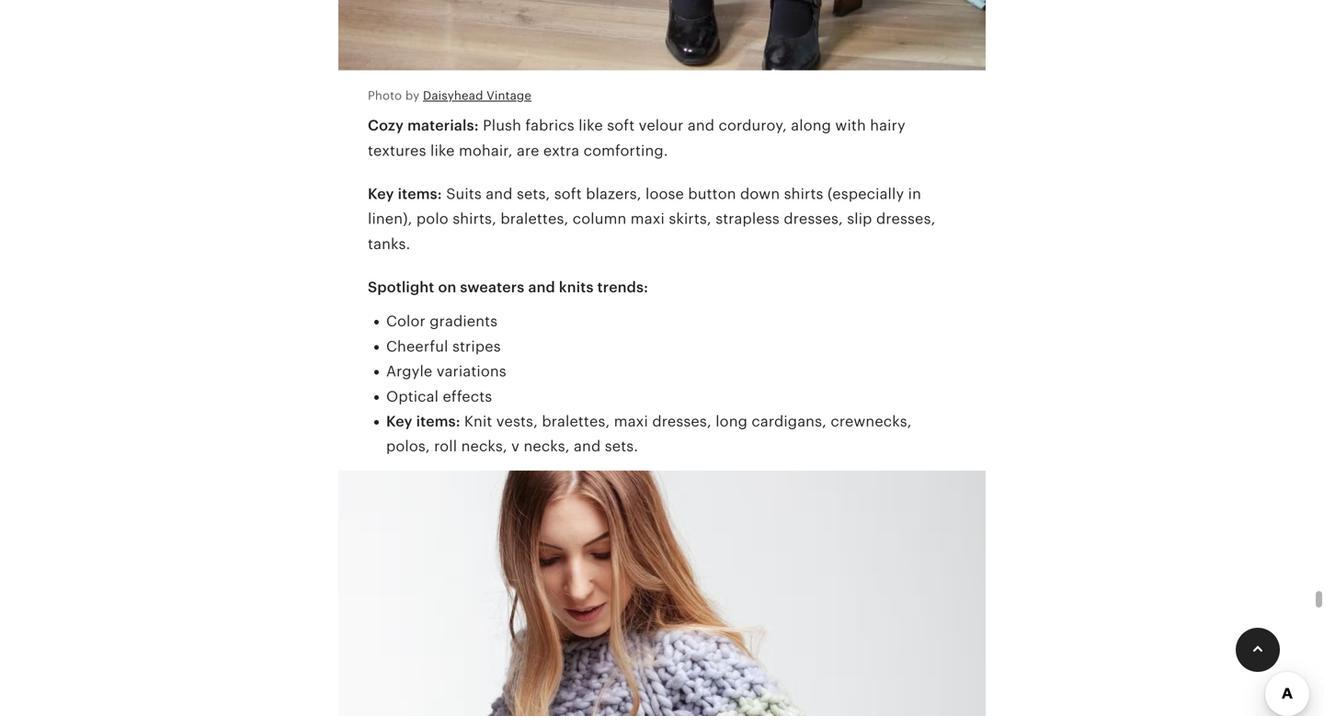 Task type: describe. For each thing, give the bounding box(es) containing it.
v
[[512, 438, 520, 455]]

plush fabrics like soft velour and corduroy, along with hairy textures like mohair, are extra comforting.
[[368, 117, 906, 159]]

items: for suits
[[398, 186, 442, 202]]

tanks.
[[368, 236, 411, 252]]

stripes
[[453, 338, 501, 355]]

and inside plush fabrics like soft velour and corduroy, along with hairy textures like mohair, are extra comforting.
[[688, 117, 715, 134]]

and inside knit vests, bralettes, maxi dresses, long cardigans, crewnecks, polos, roll necks, v necks, and sets.
[[574, 438, 601, 455]]

spotlight on sweaters and knits trends:
[[368, 279, 649, 296]]

bralettes, inside suits and sets, soft blazers, loose button down shirts (especially in linen), polo shirts, bralettes, column maxi skirts, strapless dresses, slip dresses, tanks.
[[501, 211, 569, 227]]

with
[[836, 117, 866, 134]]

soft for like
[[607, 117, 635, 134]]

key items: for knit vests, bralettes, maxi dresses, long cardigans, crewnecks, polos, roll necks, v necks, and sets.
[[386, 413, 464, 430]]

dresses, inside knit vests, bralettes, maxi dresses, long cardigans, crewnecks, polos, roll necks, v necks, and sets.
[[652, 413, 712, 430]]

knits
[[559, 279, 594, 296]]

extra
[[544, 142, 580, 159]]

color gradients cheerful stripes argyle variations optical effects
[[386, 313, 507, 405]]

cozy
[[368, 117, 404, 134]]

in
[[908, 186, 922, 202]]

sets,
[[517, 186, 550, 202]]

down
[[740, 186, 780, 202]]

polos,
[[386, 438, 430, 455]]

roll
[[434, 438, 457, 455]]

key for knit vests, bralettes, maxi dresses, long cardigans, crewnecks, polos, roll necks, v necks, and sets.
[[386, 413, 413, 430]]

knit
[[464, 413, 492, 430]]

materials:
[[408, 117, 479, 134]]

cheerful
[[386, 338, 448, 355]]

daisyhead vintage link
[[423, 89, 532, 103]]

daisyhead
[[423, 89, 483, 103]]

cozy materials:
[[368, 117, 479, 134]]

bralettes, inside knit vests, bralettes, maxi dresses, long cardigans, crewnecks, polos, roll necks, v necks, and sets.
[[542, 413, 610, 430]]

are
[[517, 142, 539, 159]]

strapless
[[716, 211, 780, 227]]

color
[[386, 313, 426, 330]]

blazers,
[[586, 186, 642, 202]]

shirts
[[784, 186, 824, 202]]

textures
[[368, 142, 426, 159]]

velour
[[639, 117, 684, 134]]

sweaters
[[460, 279, 525, 296]]

long
[[716, 413, 748, 430]]

and left knits
[[528, 279, 555, 296]]

fabrics
[[526, 117, 575, 134]]

optical
[[386, 388, 439, 405]]

plush
[[483, 117, 522, 134]]

gradients
[[430, 313, 498, 330]]

maxi inside knit vests, bralettes, maxi dresses, long cardigans, crewnecks, polos, roll necks, v necks, and sets.
[[614, 413, 648, 430]]

button
[[688, 186, 736, 202]]

along
[[791, 117, 832, 134]]

1 horizontal spatial dresses,
[[784, 211, 843, 227]]

argyle
[[386, 363, 433, 380]]

and inside suits and sets, soft blazers, loose button down shirts (especially in linen), polo shirts, bralettes, column maxi skirts, strapless dresses, slip dresses, tanks.
[[486, 186, 513, 202]]

variations
[[437, 363, 507, 380]]

suits
[[446, 186, 482, 202]]

knit vests, bralettes, maxi dresses, long cardigans, crewnecks, polos, roll necks, v necks, and sets.
[[386, 413, 912, 455]]



Task type: vqa. For each thing, say whether or not it's contained in the screenshot.
star
no



Task type: locate. For each thing, give the bounding box(es) containing it.
and right velour
[[688, 117, 715, 134]]

(especially
[[828, 186, 904, 202]]

1 horizontal spatial necks,
[[524, 438, 570, 455]]

0 horizontal spatial necks,
[[461, 438, 508, 455]]

0 vertical spatial like
[[579, 117, 603, 134]]

key up polos,
[[386, 413, 413, 430]]

0 vertical spatial bralettes,
[[501, 211, 569, 227]]

0 vertical spatial key
[[368, 186, 394, 202]]

soft right sets,
[[554, 186, 582, 202]]

soft
[[607, 117, 635, 134], [554, 186, 582, 202]]

corduroy,
[[719, 117, 787, 134]]

photo
[[368, 89, 402, 103]]

maxi
[[631, 211, 665, 227], [614, 413, 648, 430]]

items:
[[398, 186, 442, 202], [416, 413, 461, 430]]

1 horizontal spatial like
[[579, 117, 603, 134]]

cardigans,
[[752, 413, 827, 430]]

1 vertical spatial key items:
[[386, 413, 464, 430]]

key items: for suits and sets, soft blazers, loose button down shirts (especially in linen), polo shirts, bralettes, column maxi skirts, strapless dresses, slip dresses, tanks.
[[368, 186, 442, 202]]

by
[[405, 89, 420, 103]]

items: for knit
[[416, 413, 461, 430]]

maxi inside suits and sets, soft blazers, loose button down shirts (especially in linen), polo shirts, bralettes, column maxi skirts, strapless dresses, slip dresses, tanks.
[[631, 211, 665, 227]]

1 vertical spatial maxi
[[614, 413, 648, 430]]

key items:
[[368, 186, 442, 202], [386, 413, 464, 430]]

1 horizontal spatial soft
[[607, 117, 635, 134]]

vintage
[[487, 89, 532, 103]]

like up the extra
[[579, 117, 603, 134]]

and left sets,
[[486, 186, 513, 202]]

1 necks, from the left
[[461, 438, 508, 455]]

key
[[368, 186, 394, 202], [386, 413, 413, 430]]

dresses,
[[784, 211, 843, 227], [877, 211, 936, 227], [652, 413, 712, 430]]

soft for sets,
[[554, 186, 582, 202]]

bralettes, down sets,
[[501, 211, 569, 227]]

maxi down loose
[[631, 211, 665, 227]]

0 vertical spatial items:
[[398, 186, 442, 202]]

necks, down knit on the left of the page
[[461, 438, 508, 455]]

1 vertical spatial bralettes,
[[542, 413, 610, 430]]

1 vertical spatial soft
[[554, 186, 582, 202]]

vests,
[[497, 413, 538, 430]]

0 vertical spatial key items:
[[368, 186, 442, 202]]

0 horizontal spatial like
[[430, 142, 455, 159]]

2 necks, from the left
[[524, 438, 570, 455]]

soft inside suits and sets, soft blazers, loose button down shirts (especially in linen), polo shirts, bralettes, column maxi skirts, strapless dresses, slip dresses, tanks.
[[554, 186, 582, 202]]

and left sets.
[[574, 438, 601, 455]]

effects
[[443, 388, 492, 405]]

dresses, down in
[[877, 211, 936, 227]]

on
[[438, 279, 457, 296]]

and
[[688, 117, 715, 134], [486, 186, 513, 202], [528, 279, 555, 296], [574, 438, 601, 455]]

0 horizontal spatial dresses,
[[652, 413, 712, 430]]

0 vertical spatial maxi
[[631, 211, 665, 227]]

0 vertical spatial soft
[[607, 117, 635, 134]]

spotlight
[[368, 279, 435, 296]]

hairy
[[870, 117, 906, 134]]

like
[[579, 117, 603, 134], [430, 142, 455, 159]]

trends:
[[598, 279, 649, 296]]

skirts,
[[669, 211, 712, 227]]

2 horizontal spatial dresses,
[[877, 211, 936, 227]]

dresses, down shirts
[[784, 211, 843, 227]]

soft inside plush fabrics like soft velour and corduroy, along with hairy textures like mohair, are extra comforting.
[[607, 117, 635, 134]]

dresses, left long
[[652, 413, 712, 430]]

key for suits and sets, soft blazers, loose button down shirts (especially in linen), polo shirts, bralettes, column maxi skirts, strapless dresses, slip dresses, tanks.
[[368, 186, 394, 202]]

sets.
[[605, 438, 638, 455]]

necks,
[[461, 438, 508, 455], [524, 438, 570, 455]]

loose
[[646, 186, 684, 202]]

suits and sets, soft blazers, loose button down shirts (especially in linen), polo shirts, bralettes, column maxi skirts, strapless dresses, slip dresses, tanks.
[[368, 186, 936, 252]]

photo by daisyhead vintage
[[368, 89, 532, 103]]

key items: up linen),
[[368, 186, 442, 202]]

1 vertical spatial like
[[430, 142, 455, 159]]

like down materials: on the top left of page
[[430, 142, 455, 159]]

linen),
[[368, 211, 413, 227]]

1 vertical spatial key
[[386, 413, 413, 430]]

1 vertical spatial items:
[[416, 413, 461, 430]]

maxi up sets.
[[614, 413, 648, 430]]

items: up roll
[[416, 413, 461, 430]]

bralettes,
[[501, 211, 569, 227], [542, 413, 610, 430]]

items: up polo
[[398, 186, 442, 202]]

mohair,
[[459, 142, 513, 159]]

slip
[[847, 211, 873, 227]]

key up linen),
[[368, 186, 394, 202]]

soft up comforting.
[[607, 117, 635, 134]]

key items: down 'optical'
[[386, 413, 464, 430]]

crewnecks,
[[831, 413, 912, 430]]

necks, right "v"
[[524, 438, 570, 455]]

column
[[573, 211, 627, 227]]

comforting.
[[584, 142, 668, 159]]

shirts,
[[453, 211, 497, 227]]

0 horizontal spatial soft
[[554, 186, 582, 202]]

bralettes, up sets.
[[542, 413, 610, 430]]

polo
[[417, 211, 449, 227]]



